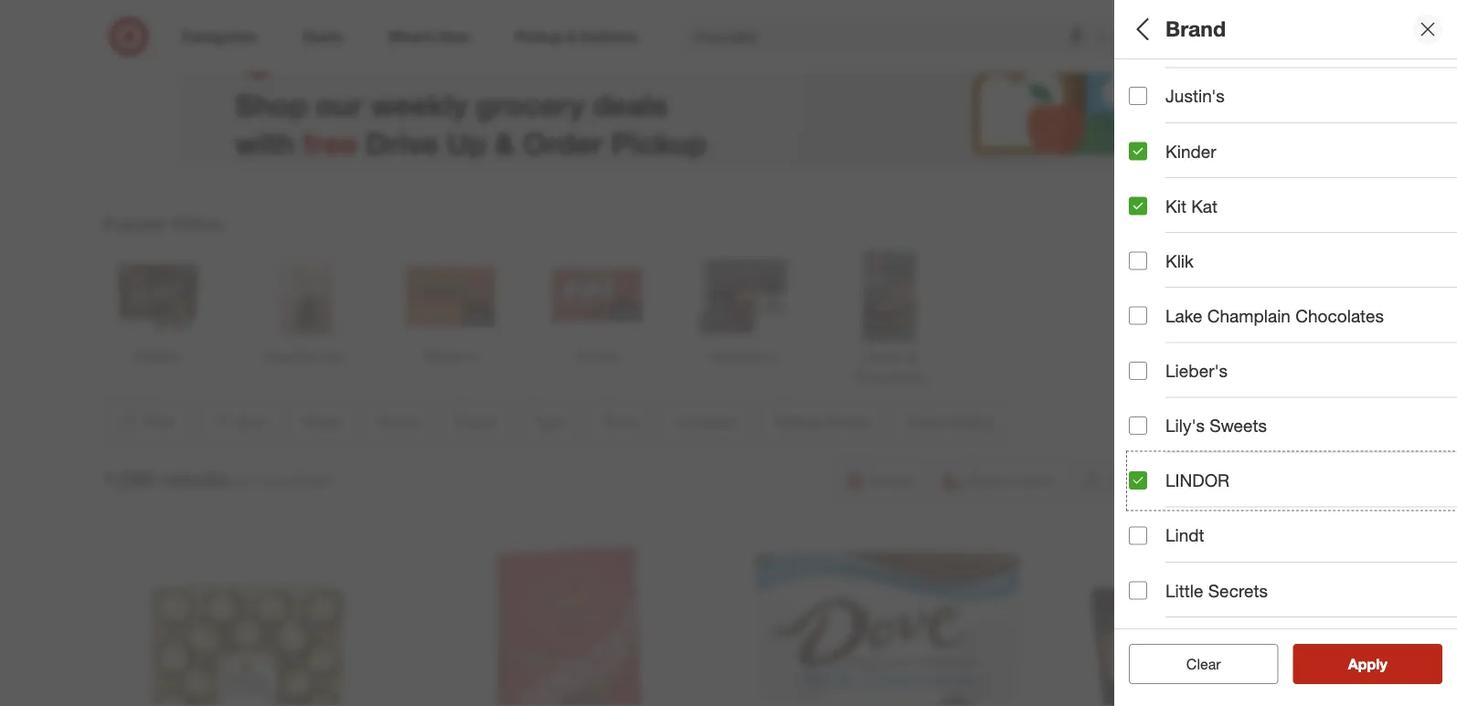 Task type: describe. For each thing, give the bounding box(es) containing it.
shop
[[235, 87, 308, 122]]

weekly
[[371, 87, 468, 122]]

clear for clear
[[1187, 656, 1221, 673]]

◎deals
[[235, 29, 389, 80]]

Lieber's checkbox
[[1129, 362, 1148, 380]]

deals button
[[1129, 59, 1458, 123]]

champlain
[[1208, 306, 1291, 327]]

guest rating button
[[1129, 508, 1458, 572]]

flavor
[[1129, 206, 1180, 227]]

kinder;
[[1373, 159, 1414, 175]]

deals
[[593, 87, 668, 122]]

Kit Kat checkbox
[[1129, 197, 1148, 215]]

grocery
[[476, 87, 585, 122]]

pickup
[[612, 125, 707, 161]]

klik
[[1166, 251, 1194, 272]]

lake champlain chocolates
[[1166, 306, 1384, 327]]

occasion button
[[1129, 379, 1458, 443]]

1,090 results for "chocolate"
[[103, 466, 334, 492]]

little secrets
[[1166, 581, 1268, 602]]

with
[[235, 125, 294, 161]]

What can we help you find? suggestions appear below search field
[[682, 16, 1138, 57]]

popular
[[103, 213, 167, 234]]

order
[[523, 125, 603, 161]]

brand for brand 3 musketeers; crunch; ghirardelli; kit kat; kinder; lindor
[[1129, 136, 1179, 157]]

needs
[[1194, 462, 1247, 483]]

ghirardelli;
[[1263, 159, 1324, 175]]

3
[[1129, 159, 1136, 175]]

chocolates
[[1296, 306, 1384, 327]]

flavor button
[[1129, 187, 1458, 251]]

all filters dialog
[[1115, 0, 1458, 707]]

dietary needs button
[[1129, 443, 1458, 508]]

kit kat
[[1166, 196, 1218, 217]]

see results button
[[1293, 645, 1443, 685]]

for
[[237, 472, 255, 490]]

lake
[[1166, 306, 1203, 327]]

apply
[[1349, 656, 1388, 673]]

fpo/apo button
[[1129, 572, 1458, 636]]

◎deals shop our weekly grocery deals with free drive up & order pickup
[[235, 29, 707, 161]]

clear for clear all
[[1178, 656, 1212, 673]]

brand for brand
[[1166, 16, 1226, 42]]

type
[[1129, 270, 1168, 291]]

Lily's Sweets checkbox
[[1129, 417, 1148, 435]]

popular filters
[[103, 213, 223, 234]]

type button
[[1129, 251, 1458, 315]]

brand dialog
[[1115, 0, 1458, 707]]

filters
[[172, 213, 223, 234]]

deals
[[1129, 78, 1176, 99]]



Task type: locate. For each thing, give the bounding box(es) containing it.
kit inside brand 3 musketeers; crunch; ghirardelli; kit kat; kinder; lindor
[[1328, 159, 1343, 175]]

1 clear from the left
[[1178, 656, 1212, 673]]

0 horizontal spatial results
[[162, 466, 230, 492]]

0 vertical spatial brand
[[1166, 16, 1226, 42]]

see results
[[1329, 656, 1407, 673]]

search
[[1125, 29, 1169, 47]]

justin's
[[1166, 86, 1225, 107]]

1 vertical spatial brand
[[1129, 136, 1179, 157]]

1 horizontal spatial results
[[1360, 656, 1407, 673]]

clear inside all filters dialog
[[1178, 656, 1212, 673]]

musketeers;
[[1140, 159, 1210, 175]]

kat;
[[1347, 159, 1370, 175]]

see
[[1329, 656, 1356, 673]]

brand
[[1166, 16, 1226, 42], [1129, 136, 1179, 157]]

results inside button
[[1360, 656, 1407, 673]]

Little Secrets checkbox
[[1129, 582, 1148, 600]]

guest
[[1129, 526, 1178, 547]]

Lake Champlain Chocolates checkbox
[[1129, 307, 1148, 325]]

little
[[1166, 581, 1204, 602]]

crunch;
[[1214, 159, 1259, 175]]

clear all
[[1178, 656, 1231, 673]]

results right see
[[1360, 656, 1407, 673]]

apply button
[[1293, 645, 1443, 685]]

all
[[1129, 16, 1155, 42]]

clear button
[[1129, 645, 1279, 685]]

results
[[162, 466, 230, 492], [1360, 656, 1407, 673]]

dietary
[[1129, 462, 1189, 483]]

secrets
[[1209, 581, 1268, 602]]

brand inside brand dialog
[[1166, 16, 1226, 42]]

all
[[1216, 656, 1231, 673]]

lieber's
[[1166, 361, 1228, 382]]

rating
[[1183, 526, 1237, 547]]

guest rating
[[1129, 526, 1237, 547]]

kit
[[1328, 159, 1343, 175], [1166, 196, 1187, 217]]

lindor inside brand dialog
[[1166, 471, 1230, 492]]

lindt
[[1166, 526, 1205, 547]]

Kinder checkbox
[[1129, 142, 1148, 160]]

1 horizontal spatial lindor
[[1418, 159, 1458, 175]]

search button
[[1125, 16, 1169, 60]]

kit left kat;
[[1328, 159, 1343, 175]]

1 vertical spatial kit
[[1166, 196, 1187, 217]]

up
[[447, 125, 487, 161]]

lily's
[[1166, 416, 1205, 437]]

lindor inside brand 3 musketeers; crunch; ghirardelli; kit kat; kinder; lindor
[[1418, 159, 1458, 175]]

kat
[[1192, 196, 1218, 217]]

results for see
[[1360, 656, 1407, 673]]

lily's sweets
[[1166, 416, 1267, 437]]

free
[[303, 125, 358, 161]]

lindor down lily's
[[1166, 471, 1230, 492]]

0 horizontal spatial kit
[[1166, 196, 1187, 217]]

Justin's checkbox
[[1129, 87, 1148, 105]]

our
[[316, 87, 363, 122]]

0 horizontal spatial lindor
[[1166, 471, 1230, 492]]

Lindt checkbox
[[1129, 527, 1148, 545]]

2 clear from the left
[[1187, 656, 1221, 673]]

1,090
[[103, 466, 156, 492]]

results left "for"
[[162, 466, 230, 492]]

brand right all
[[1166, 16, 1226, 42]]

filters
[[1160, 16, 1217, 42]]

0 vertical spatial kit
[[1328, 159, 1343, 175]]

lindor
[[1418, 159, 1458, 175], [1166, 471, 1230, 492]]

fpo/apo
[[1129, 590, 1208, 611]]

&
[[495, 125, 515, 161]]

all filters
[[1129, 16, 1217, 42]]

clear left all
[[1178, 656, 1212, 673]]

brand 3 musketeers; crunch; ghirardelli; kit kat; kinder; lindor
[[1129, 136, 1458, 175]]

0 vertical spatial lindor
[[1418, 159, 1458, 175]]

clear all button
[[1129, 645, 1279, 685]]

occasion
[[1129, 398, 1207, 419]]

"chocolate"
[[259, 472, 334, 490]]

results for 1,090
[[162, 466, 230, 492]]

clear down "fpo/apo"
[[1187, 656, 1221, 673]]

kit inside brand dialog
[[1166, 196, 1187, 217]]

LINDOR checkbox
[[1129, 472, 1148, 490]]

price
[[1129, 334, 1172, 355]]

kit left kat
[[1166, 196, 1187, 217]]

Klik checkbox
[[1129, 252, 1148, 270]]

lindor right kinder;
[[1418, 159, 1458, 175]]

price button
[[1129, 315, 1458, 379]]

brand up 'musketeers;'
[[1129, 136, 1179, 157]]

drive
[[366, 125, 439, 161]]

sweets
[[1210, 416, 1267, 437]]

kinder
[[1166, 141, 1217, 162]]

clear inside brand dialog
[[1187, 656, 1221, 673]]

brand inside brand 3 musketeers; crunch; ghirardelli; kit kat; kinder; lindor
[[1129, 136, 1179, 157]]

1 vertical spatial results
[[1360, 656, 1407, 673]]

1 horizontal spatial kit
[[1328, 159, 1343, 175]]

0 vertical spatial results
[[162, 466, 230, 492]]

dietary needs
[[1129, 462, 1247, 483]]

1 vertical spatial lindor
[[1166, 471, 1230, 492]]

clear
[[1178, 656, 1212, 673], [1187, 656, 1221, 673]]



Task type: vqa. For each thing, say whether or not it's contained in the screenshot.
bottommost kit
yes



